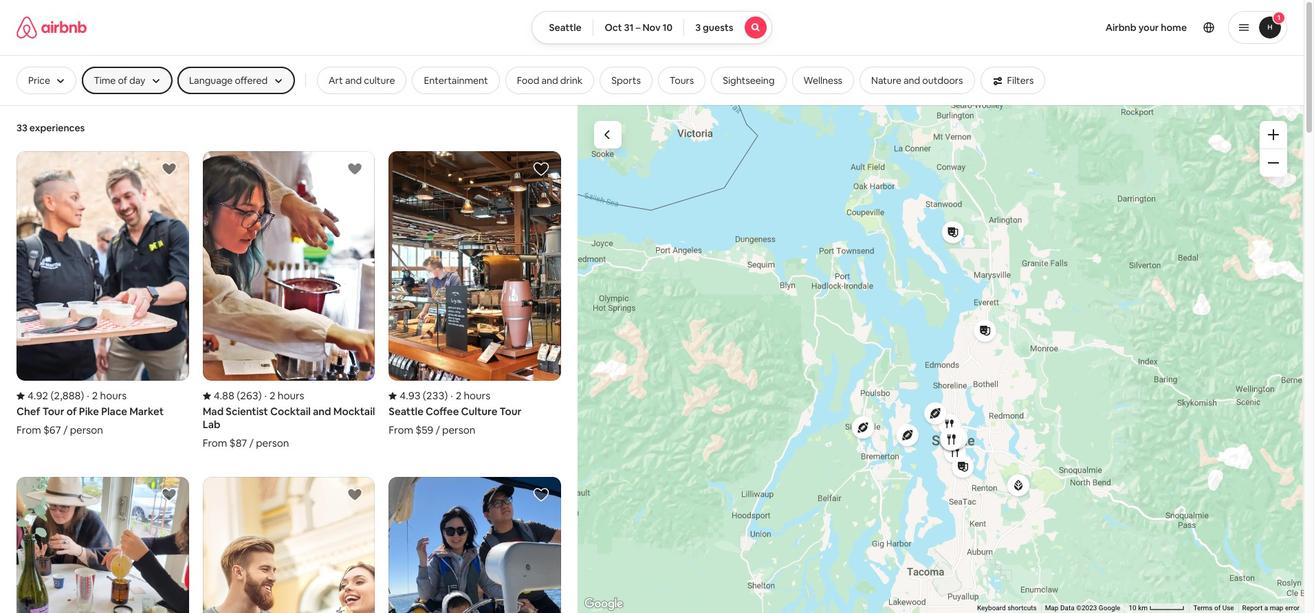 Task type: vqa. For each thing, say whether or not it's contained in the screenshot.
bottommost parking
no



Task type: describe. For each thing, give the bounding box(es) containing it.
1 vertical spatial of
[[1214, 605, 1221, 612]]

Food and drink button
[[505, 67, 594, 94]]

1
[[1278, 13, 1281, 22]]

Entertainment button
[[412, 67, 500, 94]]

4.88
[[214, 389, 234, 402]]

and for food
[[541, 74, 558, 87]]

mad
[[203, 405, 224, 418]]

market
[[129, 405, 164, 418]]

and for nature
[[904, 74, 920, 87]]

nov
[[643, 21, 661, 34]]

· for (2,888)
[[87, 389, 89, 402]]

experiences
[[29, 122, 85, 134]]

chef
[[17, 405, 40, 418]]

nature
[[871, 74, 901, 87]]

4.93 out of 5 average rating,  233 reviews image
[[389, 389, 448, 402]]

scientist
[[226, 405, 268, 418]]

Tours button
[[658, 67, 706, 94]]

from for mad scientist cocktail and mocktail lab
[[203, 437, 227, 450]]

your
[[1139, 21, 1159, 34]]

use
[[1222, 605, 1234, 612]]

/ for place
[[63, 424, 68, 437]]

art and culture
[[328, 74, 395, 87]]

©2023
[[1076, 605, 1097, 612]]

· 2 hours for cocktail
[[264, 389, 304, 402]]

2 for 4.88 (263)
[[270, 389, 275, 402]]

3
[[695, 21, 701, 34]]

coffee
[[426, 405, 459, 418]]

from inside seattle coffee culture tour from $59 / person
[[389, 424, 413, 437]]

pike
[[79, 405, 99, 418]]

/ for mocktail
[[249, 437, 254, 450]]

art
[[328, 74, 343, 87]]

1 button
[[1228, 11, 1287, 44]]

tours
[[670, 74, 694, 87]]

price
[[28, 74, 50, 87]]

(2,888)
[[51, 389, 84, 402]]

seattle coffee culture tour from $59 / person
[[389, 405, 522, 437]]

· for (263)
[[264, 389, 267, 402]]

keyboard shortcuts
[[977, 605, 1037, 612]]

person inside seattle coffee culture tour from $59 / person
[[442, 424, 475, 437]]

1 horizontal spatial 10
[[1129, 605, 1136, 612]]

4.92 (2,888)
[[28, 389, 84, 402]]

map
[[1270, 605, 1283, 612]]

4.93 (233)
[[400, 389, 448, 402]]

mad scientist cocktail and mocktail lab from $87 / person
[[203, 405, 375, 450]]

report
[[1242, 605, 1263, 612]]

oct
[[605, 21, 622, 34]]

seattle for seattle
[[549, 21, 582, 34]]

report a map error
[[1242, 605, 1300, 612]]

google map
showing 20 experiences. region
[[578, 105, 1304, 613]]

map
[[1045, 605, 1059, 612]]

terms of use link
[[1193, 605, 1234, 612]]

place
[[101, 405, 127, 418]]

from for chef tour of pike place market
[[17, 424, 41, 437]]

(263)
[[237, 389, 262, 402]]

· 2 hours for culture
[[451, 389, 490, 402]]

profile element
[[788, 0, 1287, 55]]

shortcuts
[[1008, 605, 1037, 612]]

mad scientist cocktail and mocktail lab group
[[203, 151, 375, 450]]

add to wishlist image inside mad scientist cocktail and mocktail lab group
[[347, 161, 363, 177]]

4.88 out of 5 average rating,  263 reviews image
[[203, 389, 262, 402]]

a
[[1264, 605, 1268, 612]]

4.88 (263)
[[214, 389, 262, 402]]

sports
[[612, 74, 641, 87]]

google
[[1099, 605, 1120, 612]]

price button
[[17, 67, 77, 94]]

keyboard shortcuts button
[[977, 604, 1037, 613]]

mocktail
[[333, 405, 375, 418]]

wellness
[[804, 74, 842, 87]]

google image
[[581, 596, 626, 613]]

map data ©2023 google
[[1045, 605, 1120, 612]]

2 for 4.92 (2,888)
[[92, 389, 98, 402]]

filters button
[[980, 67, 1046, 94]]

tour inside seattle coffee culture tour from $59 / person
[[500, 405, 522, 418]]

4.92
[[28, 389, 48, 402]]

error
[[1285, 605, 1300, 612]]

0 horizontal spatial 10
[[663, 21, 673, 34]]



Task type: locate. For each thing, give the bounding box(es) containing it.
km
[[1138, 605, 1148, 612]]

person for place
[[70, 424, 103, 437]]

Art and culture button
[[317, 67, 407, 94]]

2
[[92, 389, 98, 402], [270, 389, 275, 402], [456, 389, 462, 402]]

terms of use
[[1193, 605, 1234, 612]]

10 km
[[1129, 605, 1149, 612]]

· inside chef tour of pike place market group
[[87, 389, 89, 402]]

chef tour of pike place market from $67 / person
[[17, 405, 164, 437]]

from inside mad scientist cocktail and mocktail lab from $87 / person
[[203, 437, 227, 450]]

zoom in image
[[1268, 129, 1279, 140]]

and inside "button"
[[345, 74, 362, 87]]

person
[[70, 424, 103, 437], [442, 424, 475, 437], [256, 437, 289, 450]]

2 · 2 hours from the left
[[264, 389, 304, 402]]

home
[[1161, 21, 1187, 34]]

31
[[624, 21, 634, 34]]

food and drink
[[517, 74, 583, 87]]

Wellness button
[[792, 67, 854, 94]]

/ inside chef tour of pike place market from $67 / person
[[63, 424, 68, 437]]

1 2 from the left
[[92, 389, 98, 402]]

· 2 hours up culture
[[451, 389, 490, 402]]

4.93
[[400, 389, 421, 402]]

3 · 2 hours from the left
[[451, 389, 490, 402]]

·
[[87, 389, 89, 402], [264, 389, 267, 402], [451, 389, 453, 402]]

0 horizontal spatial person
[[70, 424, 103, 437]]

3 guests
[[695, 21, 733, 34]]

$87
[[229, 437, 247, 450]]

/ right $87
[[249, 437, 254, 450]]

· 2 hours for of
[[87, 389, 127, 402]]

10 right nov in the top of the page
[[663, 21, 673, 34]]

of
[[66, 405, 77, 418], [1214, 605, 1221, 612]]

oct 31 – nov 10
[[605, 21, 673, 34]]

person down coffee
[[442, 424, 475, 437]]

33
[[17, 122, 27, 134]]

and inside mad scientist cocktail and mocktail lab from $87 / person
[[313, 405, 331, 418]]

$59
[[416, 424, 433, 437]]

and left drink
[[541, 74, 558, 87]]

2 2 from the left
[[270, 389, 275, 402]]

2 horizontal spatial 2
[[456, 389, 462, 402]]

2 up coffee
[[456, 389, 462, 402]]

1 horizontal spatial person
[[256, 437, 289, 450]]

10
[[663, 21, 673, 34], [1129, 605, 1136, 612]]

(233)
[[423, 389, 448, 402]]

1 horizontal spatial 2
[[270, 389, 275, 402]]

tour right culture
[[500, 405, 522, 418]]

3 · from the left
[[451, 389, 453, 402]]

report a map error link
[[1242, 605, 1300, 612]]

from inside chef tour of pike place market from $67 / person
[[17, 424, 41, 437]]

1 horizontal spatial /
[[249, 437, 254, 450]]

from left $59
[[389, 424, 413, 437]]

1 vertical spatial seattle
[[389, 405, 424, 418]]

keyboard
[[977, 605, 1006, 612]]

· 2 hours inside chef tour of pike place market group
[[87, 389, 127, 402]]

hours up cocktail
[[278, 389, 304, 402]]

1 horizontal spatial from
[[203, 437, 227, 450]]

person inside mad scientist cocktail and mocktail lab from $87 / person
[[256, 437, 289, 450]]

2 horizontal spatial /
[[436, 424, 440, 437]]

0 horizontal spatial ·
[[87, 389, 89, 402]]

10 km button
[[1125, 604, 1189, 613]]

1 horizontal spatial ·
[[264, 389, 267, 402]]

hours inside mad scientist cocktail and mocktail lab group
[[278, 389, 304, 402]]

· up pike
[[87, 389, 89, 402]]

from down chef
[[17, 424, 41, 437]]

2 right (263)
[[270, 389, 275, 402]]

1 vertical spatial 10
[[1129, 605, 1136, 612]]

10 left km
[[1129, 605, 1136, 612]]

and
[[345, 74, 362, 87], [541, 74, 558, 87], [904, 74, 920, 87], [313, 405, 331, 418]]

1 · 2 hours from the left
[[87, 389, 127, 402]]

seattle
[[549, 21, 582, 34], [389, 405, 424, 418]]

person inside chef tour of pike place market from $67 / person
[[70, 424, 103, 437]]

entertainment
[[424, 74, 488, 87]]

2 inside seattle coffee culture tour group
[[456, 389, 462, 402]]

lab
[[203, 418, 220, 431]]

and right cocktail
[[313, 405, 331, 418]]

airbnb
[[1106, 21, 1136, 34]]

hours for pike
[[100, 389, 127, 402]]

and inside button
[[541, 74, 558, 87]]

2 horizontal spatial ·
[[451, 389, 453, 402]]

drink
[[560, 74, 583, 87]]

2 inside mad scientist cocktail and mocktail lab group
[[270, 389, 275, 402]]

tour
[[42, 405, 64, 418], [500, 405, 522, 418]]

· inside seattle coffee culture tour group
[[451, 389, 453, 402]]

Sports button
[[600, 67, 652, 94]]

$67
[[43, 424, 61, 437]]

cocktail
[[270, 405, 311, 418]]

0 horizontal spatial /
[[63, 424, 68, 437]]

3 guests button
[[684, 11, 772, 44]]

seattle button
[[532, 11, 594, 44]]

1 horizontal spatial tour
[[500, 405, 522, 418]]

1 horizontal spatial · 2 hours
[[264, 389, 304, 402]]

0 horizontal spatial 2
[[92, 389, 98, 402]]

airbnb your home link
[[1097, 13, 1195, 42]]

–
[[636, 21, 641, 34]]

food
[[517, 74, 539, 87]]

data
[[1060, 605, 1075, 612]]

hours
[[100, 389, 127, 402], [278, 389, 304, 402], [464, 389, 490, 402]]

and inside button
[[904, 74, 920, 87]]

/ inside seattle coffee culture tour from $59 / person
[[436, 424, 440, 437]]

and right art
[[345, 74, 362, 87]]

add to wishlist image inside chef tour of pike place market group
[[161, 161, 177, 177]]

2 horizontal spatial from
[[389, 424, 413, 437]]

oct 31 – nov 10 button
[[593, 11, 684, 44]]

person for mocktail
[[256, 437, 289, 450]]

/ right "$67"
[[63, 424, 68, 437]]

33 experiences
[[17, 122, 85, 134]]

seattle down 4.93 in the bottom of the page
[[389, 405, 424, 418]]

1 hours from the left
[[100, 389, 127, 402]]

1 horizontal spatial hours
[[278, 389, 304, 402]]

hours for and
[[278, 389, 304, 402]]

Nature and outdoors button
[[860, 67, 975, 94]]

filters
[[1007, 74, 1034, 87]]

airbnb your home
[[1106, 21, 1187, 34]]

outdoors
[[922, 74, 963, 87]]

add to wishlist image inside seattle coffee culture tour group
[[533, 161, 549, 177]]

2 for 4.93 (233)
[[456, 389, 462, 402]]

0 horizontal spatial of
[[66, 405, 77, 418]]

2 · from the left
[[264, 389, 267, 402]]

tour down 4.92 (2,888)
[[42, 405, 64, 418]]

2 tour from the left
[[500, 405, 522, 418]]

sightseeing
[[723, 74, 775, 87]]

person down pike
[[70, 424, 103, 437]]

0 horizontal spatial tour
[[42, 405, 64, 418]]

0 horizontal spatial from
[[17, 424, 41, 437]]

2 horizontal spatial · 2 hours
[[451, 389, 490, 402]]

· 2 hours up cocktail
[[264, 389, 304, 402]]

0 horizontal spatial · 2 hours
[[87, 389, 127, 402]]

· inside mad scientist cocktail and mocktail lab group
[[264, 389, 267, 402]]

hours inside seattle coffee culture tour group
[[464, 389, 490, 402]]

Sightseeing button
[[711, 67, 786, 94]]

1 horizontal spatial seattle
[[549, 21, 582, 34]]

· 2 hours
[[87, 389, 127, 402], [264, 389, 304, 402], [451, 389, 490, 402]]

/ inside mad scientist cocktail and mocktail lab from $87 / person
[[249, 437, 254, 450]]

culture
[[461, 405, 497, 418]]

add to wishlist image
[[161, 161, 177, 177], [347, 161, 363, 177], [533, 161, 549, 177], [161, 487, 177, 504], [347, 487, 363, 504], [533, 487, 549, 504]]

· right (263)
[[264, 389, 267, 402]]

3 2 from the left
[[456, 389, 462, 402]]

· for (233)
[[451, 389, 453, 402]]

hours for tour
[[464, 389, 490, 402]]

zoom out image
[[1268, 157, 1279, 168]]

3 hours from the left
[[464, 389, 490, 402]]

2 horizontal spatial person
[[442, 424, 475, 437]]

0 horizontal spatial seattle
[[389, 405, 424, 418]]

culture
[[364, 74, 395, 87]]

None search field
[[532, 11, 772, 44]]

· 2 hours up place
[[87, 389, 127, 402]]

nature and outdoors
[[871, 74, 963, 87]]

chef tour of pike place market group
[[17, 151, 189, 437]]

0 vertical spatial of
[[66, 405, 77, 418]]

seattle inside button
[[549, 21, 582, 34]]

/
[[63, 424, 68, 437], [436, 424, 440, 437], [249, 437, 254, 450]]

of inside chef tour of pike place market from $67 / person
[[66, 405, 77, 418]]

1 · from the left
[[87, 389, 89, 402]]

of down (2,888)
[[66, 405, 77, 418]]

2 hours from the left
[[278, 389, 304, 402]]

1 tour from the left
[[42, 405, 64, 418]]

from
[[17, 424, 41, 437], [389, 424, 413, 437], [203, 437, 227, 450]]

seattle coffee culture tour group
[[389, 151, 561, 437]]

hours up place
[[100, 389, 127, 402]]

0 vertical spatial 10
[[663, 21, 673, 34]]

2 inside chef tour of pike place market group
[[92, 389, 98, 402]]

and right nature
[[904, 74, 920, 87]]

4.92 out of 5 average rating,  2,888 reviews image
[[17, 389, 84, 402]]

2 horizontal spatial hours
[[464, 389, 490, 402]]

guests
[[703, 21, 733, 34]]

0 vertical spatial seattle
[[549, 21, 582, 34]]

0 horizontal spatial hours
[[100, 389, 127, 402]]

· 2 hours inside mad scientist cocktail and mocktail lab group
[[264, 389, 304, 402]]

1 horizontal spatial of
[[1214, 605, 1221, 612]]

terms
[[1193, 605, 1213, 612]]

hours up culture
[[464, 389, 490, 402]]

seattle for seattle coffee culture tour from $59 / person
[[389, 405, 424, 418]]

2 up pike
[[92, 389, 98, 402]]

of left the use
[[1214, 605, 1221, 612]]

tour inside chef tour of pike place market from $67 / person
[[42, 405, 64, 418]]

from down lab
[[203, 437, 227, 450]]

none search field containing seattle
[[532, 11, 772, 44]]

and for art
[[345, 74, 362, 87]]

person right $87
[[256, 437, 289, 450]]

seattle left oct
[[549, 21, 582, 34]]

· right (233)
[[451, 389, 453, 402]]

/ right $59
[[436, 424, 440, 437]]

· 2 hours inside seattle coffee culture tour group
[[451, 389, 490, 402]]

hours inside chef tour of pike place market group
[[100, 389, 127, 402]]

seattle inside seattle coffee culture tour from $59 / person
[[389, 405, 424, 418]]



